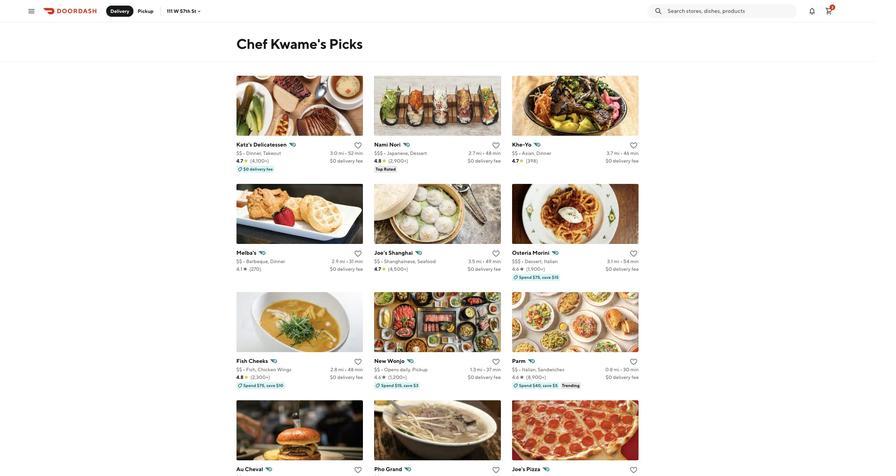 Task type: locate. For each thing, give the bounding box(es) containing it.
0 vertical spatial pickup
[[138, 8, 154, 14]]

dinner right barbeque,
[[270, 259, 285, 265]]

4.7 down katz's at the left
[[236, 158, 243, 164]]

joe's pizza
[[512, 467, 541, 473]]

0 horizontal spatial 48
[[348, 367, 354, 373]]

min right 2.8 in the bottom left of the page
[[355, 367, 363, 373]]

chef kwame's picks
[[236, 36, 363, 52]]

$0 delivery fee for nami nori
[[468, 158, 501, 164]]

nori
[[389, 142, 401, 148]]

min for khe-yo
[[631, 151, 639, 156]]

joe's left shanghai
[[374, 250, 388, 257]]

fee for parm
[[632, 375, 639, 381]]

min right 37
[[493, 367, 501, 373]]

$$$ for nami
[[374, 151, 383, 156]]

$$ • asian, dinner
[[512, 151, 552, 156]]

$0 delivery fee down 2.8 mi • 48 min
[[330, 375, 363, 381]]

$0 down dinner, at the top left of page
[[243, 167, 249, 172]]

delivery down 3.0 mi • 52 min at the left top of the page
[[337, 158, 355, 164]]

click to add this store to your saved list image for parm
[[630, 358, 638, 367]]

1 horizontal spatial 4.7
[[374, 267, 381, 272]]

save left $3
[[404, 383, 413, 389]]

mi right the 2.9 on the left of page
[[340, 259, 345, 265]]

0 vertical spatial $75,
[[533, 275, 541, 280]]

melba's
[[236, 250, 257, 257]]

opens
[[384, 367, 399, 373]]

1 horizontal spatial $75,
[[533, 275, 541, 280]]

1 vertical spatial $75,
[[257, 383, 266, 389]]

top rated
[[376, 167, 396, 172]]

mi right 0.8
[[614, 367, 619, 373]]

1 vertical spatial joe's
[[512, 467, 525, 473]]

fee down 3.5 mi • 49 min
[[494, 267, 501, 272]]

$75, for cheeks
[[257, 383, 266, 389]]

click to add this store to your saved list image
[[354, 142, 362, 150], [354, 250, 362, 258], [492, 358, 500, 367], [354, 467, 362, 475]]

click to add this store to your saved list image for khe-yo
[[630, 142, 638, 150]]

save left $5
[[543, 383, 552, 389]]

1 vertical spatial pickup
[[412, 367, 428, 373]]

$0 down 3.0
[[330, 158, 336, 164]]

$0 delivery fee down 1.3 mi • 37 min
[[468, 375, 501, 381]]

$$ for new wonjo
[[374, 367, 380, 373]]

khe-yo
[[512, 142, 532, 148]]

fee down 2.8 mi • 48 min
[[356, 375, 363, 381]]

$$ down parm
[[512, 367, 518, 373]]

click to add this store to your saved list image for new wonjo
[[492, 358, 500, 367]]

• down parm
[[519, 367, 521, 373]]

•
[[243, 151, 245, 156], [345, 151, 347, 156], [384, 151, 386, 156], [483, 151, 485, 156], [519, 151, 521, 156], [621, 151, 623, 156], [243, 259, 245, 265], [346, 259, 348, 265], [381, 259, 383, 265], [483, 259, 485, 265], [522, 259, 524, 265], [621, 259, 623, 265], [243, 367, 245, 373], [345, 367, 347, 373], [381, 367, 383, 373], [484, 367, 486, 373], [519, 367, 521, 373], [620, 367, 623, 373]]

fee for khe-yo
[[632, 158, 639, 164]]

$0 down 2.7
[[468, 158, 474, 164]]

mi for osteria morini
[[614, 259, 620, 265]]

save for new wonjo
[[404, 383, 413, 389]]

4.6 down "new"
[[374, 375, 381, 381]]

1 horizontal spatial 48
[[486, 151, 492, 156]]

morini
[[533, 250, 550, 257]]

delivery down 0.8 mi • 30 min
[[613, 375, 631, 381]]

1 vertical spatial $$$
[[512, 259, 521, 265]]

4.7 left (4,500+)
[[374, 267, 381, 272]]

fish cheeks
[[236, 358, 268, 365]]

1.3
[[470, 367, 476, 373]]

fee down 3.7 mi • 46 min
[[632, 158, 639, 164]]

31
[[349, 259, 354, 265]]

min
[[355, 151, 363, 156], [493, 151, 501, 156], [631, 151, 639, 156], [355, 259, 363, 265], [493, 259, 501, 265], [631, 259, 639, 265], [355, 367, 363, 373], [493, 367, 501, 373], [631, 367, 639, 373]]

delivery button
[[106, 5, 134, 17]]

mi right 3.1
[[614, 259, 620, 265]]

$0 delivery fee for melba's
[[330, 267, 363, 272]]

$0 down 3.5
[[468, 267, 474, 272]]

1 vertical spatial 48
[[348, 367, 354, 373]]

min right 30
[[631, 367, 639, 373]]

48 right 2.7
[[486, 151, 492, 156]]

joe's shanghai
[[374, 250, 413, 257]]

delivery down 3.5 mi • 49 min
[[475, 267, 493, 272]]

$$ down katz's at the left
[[236, 151, 242, 156]]

$0 delivery fee down 3.0 mi • 52 min at the left top of the page
[[330, 158, 363, 164]]

$15
[[552, 275, 559, 280]]

$$ • opens daily, pickup
[[374, 367, 428, 373]]

(398)
[[526, 158, 538, 164]]

katz's
[[236, 142, 252, 148]]

mi right 3.7
[[614, 151, 620, 156]]

37
[[487, 367, 492, 373]]

52
[[348, 151, 354, 156]]

joe's for joe's pizza
[[512, 467, 525, 473]]

$$ down khe-
[[512, 151, 518, 156]]

1 horizontal spatial joe's
[[512, 467, 525, 473]]

click to add this store to your saved list image for au cheval
[[354, 467, 362, 475]]

$$ down fish
[[236, 367, 242, 373]]

spend down (2,300+)
[[243, 383, 256, 389]]

• left 31 on the left of page
[[346, 259, 348, 265]]

mi
[[339, 151, 344, 156], [476, 151, 482, 156], [614, 151, 620, 156], [340, 259, 345, 265], [476, 259, 482, 265], [614, 259, 620, 265], [338, 367, 344, 373], [477, 367, 483, 373], [614, 367, 619, 373]]

• down "joe's shanghai"
[[381, 259, 383, 265]]

$0 delivery fee
[[330, 158, 363, 164], [468, 158, 501, 164], [606, 158, 639, 164], [243, 167, 273, 172], [330, 267, 363, 272], [468, 267, 501, 272], [606, 267, 639, 272], [330, 375, 363, 381], [468, 375, 501, 381], [606, 375, 639, 381]]

delivery for new wonjo
[[475, 375, 493, 381]]

$0 down 0.8
[[606, 375, 612, 381]]

save left the '$10'
[[266, 383, 275, 389]]

mi for nami nori
[[476, 151, 482, 156]]

osteria morini
[[512, 250, 550, 257]]

click to add this store to your saved list image for fish cheeks
[[354, 358, 362, 367]]

49
[[486, 259, 492, 265]]

0 horizontal spatial dinner
[[270, 259, 285, 265]]

mi right 3.0
[[339, 151, 344, 156]]

$0 delivery fee down 2.7 mi • 48 min
[[468, 158, 501, 164]]

$75, down (1,900+)
[[533, 275, 541, 280]]

$$$ down osteria
[[512, 259, 521, 265]]

mi right 3.5
[[476, 259, 482, 265]]

joe's for joe's shanghai
[[374, 250, 388, 257]]

dinner up (398) at the top
[[537, 151, 552, 156]]

spend for fish
[[243, 383, 256, 389]]

min right 31 on the left of page
[[355, 259, 363, 265]]

0 vertical spatial dinner
[[537, 151, 552, 156]]

click to add this store to your saved list image up 2.9 mi • 31 min
[[354, 250, 362, 258]]

4.6 down osteria
[[512, 267, 519, 272]]

$0 delivery fee down 3.5 mi • 49 min
[[468, 267, 501, 272]]

1 horizontal spatial 4.8
[[374, 158, 382, 164]]

save for fish cheeks
[[266, 383, 275, 389]]

2 horizontal spatial 4.7
[[512, 158, 519, 164]]

$0
[[330, 158, 336, 164], [468, 158, 474, 164], [606, 158, 612, 164], [243, 167, 249, 172], [330, 267, 336, 272], [468, 267, 474, 272], [606, 267, 612, 272], [330, 375, 336, 381], [468, 375, 474, 381], [606, 375, 612, 381]]

nami
[[374, 142, 388, 148]]

$0 down the 1.3 at the bottom right
[[468, 375, 474, 381]]

1 vertical spatial 4.8
[[236, 375, 244, 381]]

3.1 mi • 54 min
[[607, 259, 639, 265]]

click to add this store to your saved list image for joe's shanghai
[[492, 250, 500, 258]]

0 horizontal spatial $$$
[[374, 151, 383, 156]]

fee down 3.0 mi • 52 min at the left top of the page
[[356, 158, 363, 164]]

min for katz's delicatessen
[[355, 151, 363, 156]]

delivery for nami nori
[[475, 158, 493, 164]]

spend left $15,
[[381, 383, 394, 389]]

0 horizontal spatial joe's
[[374, 250, 388, 257]]

click to add this store to your saved list image up 3.0 mi • 52 min at the left top of the page
[[354, 142, 362, 150]]

delivery down 1.3 mi • 37 min
[[475, 375, 493, 381]]

click to add this store to your saved list image up 1.3 mi • 37 min
[[492, 358, 500, 367]]

4.8 up top
[[374, 158, 382, 164]]

fee
[[356, 158, 363, 164], [494, 158, 501, 164], [632, 158, 639, 164], [267, 167, 273, 172], [356, 267, 363, 272], [494, 267, 501, 272], [632, 267, 639, 272], [356, 375, 363, 381], [494, 375, 501, 381], [632, 375, 639, 381]]

0 horizontal spatial $75,
[[257, 383, 266, 389]]

fee for katz's delicatessen
[[356, 158, 363, 164]]

shanghai
[[389, 250, 413, 257]]

2 items, open order cart image
[[825, 7, 834, 15]]

0 vertical spatial $$$
[[374, 151, 383, 156]]

• down the nami nori
[[384, 151, 386, 156]]

$$$ for osteria
[[512, 259, 521, 265]]

$0 delivery fee for joe's shanghai
[[468, 267, 501, 272]]

fee down 2.9 mi • 31 min
[[356, 267, 363, 272]]

4.7 for khe-yo
[[512, 158, 519, 164]]

save
[[542, 275, 551, 280], [266, 383, 275, 389], [404, 383, 413, 389], [543, 383, 552, 389]]

dinner
[[537, 151, 552, 156], [270, 259, 285, 265]]

pickup left 111
[[138, 8, 154, 14]]

0 vertical spatial 4.8
[[374, 158, 382, 164]]

delivery down 2.9 mi • 31 min
[[337, 267, 355, 272]]

$$ down "joe's shanghai"
[[374, 259, 380, 265]]

• left 46
[[621, 151, 623, 156]]

fee for fish cheeks
[[356, 375, 363, 381]]

(2,900+)
[[389, 158, 408, 164]]

48 right 2.8 in the bottom left of the page
[[348, 367, 354, 373]]

$75, for morini
[[533, 275, 541, 280]]

delivery down 3.7 mi • 46 min
[[613, 158, 631, 164]]

$0 delivery fee for parm
[[606, 375, 639, 381]]

top
[[376, 167, 383, 172]]

4.7 left (398) at the top
[[512, 158, 519, 164]]

min right 54
[[631, 259, 639, 265]]

$0 delivery fee down 0.8 mi • 30 min
[[606, 375, 639, 381]]

spend for osteria
[[519, 275, 532, 280]]

$$$ down nami
[[374, 151, 383, 156]]

2.8 mi • 48 min
[[331, 367, 363, 373]]

pho
[[374, 467, 385, 473]]

$0 delivery fee for khe-yo
[[606, 158, 639, 164]]

1 vertical spatial dinner
[[270, 259, 285, 265]]

click to add this store to your saved list image left pho
[[354, 467, 362, 475]]

kwame's
[[270, 36, 327, 52]]

min right 46
[[631, 151, 639, 156]]

asian,
[[522, 151, 536, 156]]

0 vertical spatial joe's
[[374, 250, 388, 257]]

$0 down 3.7
[[606, 158, 612, 164]]

pho grand link
[[374, 465, 501, 477]]

$15,
[[395, 383, 403, 389]]

$$ down "new"
[[374, 367, 380, 373]]

mi right 2.8 in the bottom left of the page
[[338, 367, 344, 373]]

fee down 0.8 mi • 30 min
[[632, 375, 639, 381]]

1 horizontal spatial dinner
[[537, 151, 552, 156]]

$$ • shanghainese, seafood
[[374, 259, 436, 265]]

min for nami nori
[[493, 151, 501, 156]]

delivery for khe-yo
[[613, 158, 631, 164]]

min right 52
[[355, 151, 363, 156]]

delivery for katz's delicatessen
[[337, 158, 355, 164]]

1 horizontal spatial $$$
[[512, 259, 521, 265]]

delivery down 2.7 mi • 48 min
[[475, 158, 493, 164]]

$$
[[236, 151, 242, 156], [512, 151, 518, 156], [236, 259, 242, 265], [374, 259, 380, 265], [236, 367, 242, 373], [374, 367, 380, 373], [512, 367, 518, 373]]

min for melba's
[[355, 259, 363, 265]]

111 w 57th st
[[167, 8, 196, 14]]

3 button
[[822, 4, 836, 18]]

joe's inside "joe's pizza" link
[[512, 467, 525, 473]]

click to add this store to your saved list image for pho grand
[[492, 467, 500, 475]]

111
[[167, 8, 173, 14]]

(4,500+)
[[388, 267, 408, 272]]

click to add this store to your saved list image
[[492, 142, 500, 150], [630, 142, 638, 150], [492, 250, 500, 258], [630, 250, 638, 258], [354, 358, 362, 367], [630, 358, 638, 367], [492, 467, 500, 475], [630, 467, 638, 475]]

au
[[236, 467, 244, 473]]

new wonjo
[[374, 358, 405, 365]]

min for fish cheeks
[[355, 367, 363, 373]]

2.7
[[469, 151, 475, 156]]

joe's pizza link
[[512, 465, 639, 477]]

4.8 down fish
[[236, 375, 244, 381]]

• left 30
[[620, 367, 623, 373]]

0 horizontal spatial 4.8
[[236, 375, 244, 381]]

4.6 down parm
[[512, 375, 519, 381]]

48 for fish cheeks
[[348, 367, 354, 373]]

$75, down (2,300+)
[[257, 383, 266, 389]]

spend down (1,900+)
[[519, 275, 532, 280]]

• right 2.8 in the bottom left of the page
[[345, 367, 347, 373]]

111 w 57th st button
[[167, 8, 202, 14]]

dessert,
[[525, 259, 543, 265]]

$$$
[[374, 151, 383, 156], [512, 259, 521, 265]]

• left 37
[[484, 367, 486, 373]]

(8,900+)
[[526, 375, 546, 381]]

min right "49"
[[493, 259, 501, 265]]

$$ for joe's shanghai
[[374, 259, 380, 265]]

0 horizontal spatial pickup
[[138, 8, 154, 14]]

rated
[[384, 167, 396, 172]]

fee down 2.7 mi • 48 min
[[494, 158, 501, 164]]

mi right the 1.3 at the bottom right
[[477, 367, 483, 373]]

delivery down 3.1 mi • 54 min
[[613, 267, 631, 272]]

4.8 for nami nori
[[374, 158, 382, 164]]

0 horizontal spatial 4.7
[[236, 158, 243, 164]]

spend $75, save $15
[[519, 275, 559, 280]]

57th
[[180, 8, 190, 14]]

delivery
[[337, 158, 355, 164], [475, 158, 493, 164], [613, 158, 631, 164], [250, 167, 266, 172], [337, 267, 355, 272], [475, 267, 493, 272], [613, 267, 631, 272], [337, 375, 355, 381], [475, 375, 493, 381], [613, 375, 631, 381]]

$0 down 2.8 in the bottom left of the page
[[330, 375, 336, 381]]

• left 52
[[345, 151, 347, 156]]

mi for melba's
[[340, 259, 345, 265]]

spend $40, save $5
[[519, 383, 558, 389]]

$$ for fish cheeks
[[236, 367, 242, 373]]

notification bell image
[[808, 7, 817, 15]]

$0 delivery fee down 2.9 mi • 31 min
[[330, 267, 363, 272]]

(270)
[[249, 267, 261, 272]]

click to add this store to your saved list image for osteria morini
[[630, 250, 638, 258]]

0 vertical spatial 48
[[486, 151, 492, 156]]

fee down 1.3 mi • 37 min
[[494, 375, 501, 381]]

4.6 for new
[[374, 375, 381, 381]]

4.1
[[236, 267, 242, 272]]

$$ up 4.1
[[236, 259, 242, 265]]

min for new wonjo
[[493, 367, 501, 373]]

mi right 2.7
[[476, 151, 482, 156]]

1.3 mi • 37 min
[[470, 367, 501, 373]]

• left 54
[[621, 259, 623, 265]]

fee for nami nori
[[494, 158, 501, 164]]

Store search: begin typing to search for stores available on DoorDash text field
[[668, 7, 793, 15]]

4.7
[[236, 158, 243, 164], [512, 158, 519, 164], [374, 267, 381, 272]]



Task type: vqa. For each thing, say whether or not it's contained in the screenshot.


Task type: describe. For each thing, give the bounding box(es) containing it.
• down "new"
[[381, 367, 383, 373]]

$0 for parm
[[606, 375, 612, 381]]

$40,
[[533, 383, 542, 389]]

barbeque,
[[246, 259, 269, 265]]

$0 for joe's shanghai
[[468, 267, 474, 272]]

fee down (4,100+)
[[267, 167, 273, 172]]

click to add this store to your saved list image for joe's pizza
[[630, 467, 638, 475]]

spend $75, save $10
[[243, 383, 283, 389]]

$$ • dinner, takeout
[[236, 151, 281, 156]]

st
[[191, 8, 196, 14]]

sandwiches
[[538, 367, 565, 373]]

cheeks
[[249, 358, 268, 365]]

30
[[623, 367, 630, 373]]

daily,
[[400, 367, 411, 373]]

dinner,
[[246, 151, 262, 156]]

fee for new wonjo
[[494, 375, 501, 381]]

(1,900+)
[[526, 267, 545, 272]]

• left the fish,
[[243, 367, 245, 373]]

parm
[[512, 358, 526, 365]]

takeout
[[263, 151, 281, 156]]

dinner for khe-yo
[[537, 151, 552, 156]]

$0 delivery fee for fish cheeks
[[330, 375, 363, 381]]

(4,100+)
[[250, 158, 269, 164]]

$$ • italian, sandwiches
[[512, 367, 565, 373]]

grand
[[386, 467, 402, 473]]

$$$ • dessert, italian
[[512, 259, 558, 265]]

chef
[[236, 36, 268, 52]]

fee for osteria morini
[[632, 267, 639, 272]]

mi for fish cheeks
[[338, 367, 344, 373]]

3.5 mi • 49 min
[[468, 259, 501, 265]]

pho grand
[[374, 467, 402, 473]]

4.6 for osteria
[[512, 267, 519, 272]]

$3
[[414, 383, 419, 389]]

$$ • barbeque, dinner
[[236, 259, 285, 265]]

open menu image
[[27, 7, 36, 15]]

$0 delivery fee for new wonjo
[[468, 375, 501, 381]]

• down melba's
[[243, 259, 245, 265]]

3.7 mi • 46 min
[[607, 151, 639, 156]]

delivery for fish cheeks
[[337, 375, 355, 381]]

mi for new wonjo
[[477, 367, 483, 373]]

click to add this store to your saved list image for katz's delicatessen
[[354, 142, 362, 150]]

seafood
[[417, 259, 436, 265]]

$$ for khe-yo
[[512, 151, 518, 156]]

w
[[174, 8, 179, 14]]

italian
[[544, 259, 558, 265]]

spend left $40,
[[519, 383, 532, 389]]

delivery
[[110, 8, 129, 14]]

delivery down (4,100+)
[[250, 167, 266, 172]]

(2,300+)
[[251, 375, 270, 381]]

cheval
[[245, 467, 263, 473]]

spend for new
[[381, 383, 394, 389]]

pizza
[[527, 467, 541, 473]]

(1,200+)
[[388, 375, 407, 381]]

chicken
[[258, 367, 276, 373]]

delivery for melba's
[[337, 267, 355, 272]]

4.7 for katz's delicatessen
[[236, 158, 243, 164]]

new
[[374, 358, 386, 365]]

min for joe's shanghai
[[493, 259, 501, 265]]

2.9 mi • 31 min
[[332, 259, 363, 265]]

fee for melba's
[[356, 267, 363, 272]]

wonjo
[[387, 358, 405, 365]]

0.8 mi • 30 min
[[606, 367, 639, 373]]

mi for khe-yo
[[614, 151, 620, 156]]

$0 delivery fee for katz's delicatessen
[[330, 158, 363, 164]]

$0 for khe-yo
[[606, 158, 612, 164]]

46
[[624, 151, 630, 156]]

0.8
[[606, 367, 613, 373]]

$0 for fish cheeks
[[330, 375, 336, 381]]

3
[[832, 5, 834, 9]]

click to add this store to your saved list image for melba's
[[354, 250, 362, 258]]

nami nori
[[374, 142, 401, 148]]

trending
[[562, 383, 580, 389]]

$$ for katz's delicatessen
[[236, 151, 242, 156]]

• left "49"
[[483, 259, 485, 265]]

dessert
[[410, 151, 427, 156]]

$0 for melba's
[[330, 267, 336, 272]]

$0 for osteria morini
[[606, 267, 612, 272]]

shanghainese,
[[384, 259, 416, 265]]

2.9
[[332, 259, 339, 265]]

2.8
[[331, 367, 337, 373]]

picks
[[329, 36, 363, 52]]

$0 delivery fee for osteria morini
[[606, 267, 639, 272]]

3.5
[[468, 259, 475, 265]]

delivery for joe's shanghai
[[475, 267, 493, 272]]

• right 2.7
[[483, 151, 485, 156]]

wings
[[277, 367, 292, 373]]

4.7 for joe's shanghai
[[374, 267, 381, 272]]

• down osteria
[[522, 259, 524, 265]]

$$ for melba's
[[236, 259, 242, 265]]

$0 for new wonjo
[[468, 375, 474, 381]]

delivery for osteria morini
[[613, 267, 631, 272]]

spend $15, save $3
[[381, 383, 419, 389]]

48 for nami nori
[[486, 151, 492, 156]]

• down katz's at the left
[[243, 151, 245, 156]]

3.0 mi • 52 min
[[330, 151, 363, 156]]

54
[[624, 259, 630, 265]]

mi for katz's delicatessen
[[339, 151, 344, 156]]

• down khe-
[[519, 151, 521, 156]]

mi for parm
[[614, 367, 619, 373]]

save for osteria morini
[[542, 275, 551, 280]]

dinner for melba's
[[270, 259, 285, 265]]

min for parm
[[631, 367, 639, 373]]

$$ • fish, chicken wings
[[236, 367, 292, 373]]

au cheval link
[[236, 465, 363, 477]]

3.1
[[607, 259, 613, 265]]

1 horizontal spatial pickup
[[412, 367, 428, 373]]

pickup inside button
[[138, 8, 154, 14]]

3.7
[[607, 151, 613, 156]]

min for osteria morini
[[631, 259, 639, 265]]

4.8 for fish cheeks
[[236, 375, 244, 381]]

$5
[[553, 383, 558, 389]]

click to add this store to your saved list image for nami nori
[[492, 142, 500, 150]]

pickup button
[[134, 5, 158, 17]]

osteria
[[512, 250, 532, 257]]

3.0
[[330, 151, 338, 156]]

$10
[[276, 383, 283, 389]]

katz's delicatessen
[[236, 142, 287, 148]]

$$$ • japanese, dessert
[[374, 151, 427, 156]]

delicatessen
[[253, 142, 287, 148]]

fee for joe's shanghai
[[494, 267, 501, 272]]

mi for joe's shanghai
[[476, 259, 482, 265]]

khe-
[[512, 142, 525, 148]]

fish
[[236, 358, 247, 365]]

$0 for nami nori
[[468, 158, 474, 164]]

$0 for katz's delicatessen
[[330, 158, 336, 164]]

delivery for parm
[[613, 375, 631, 381]]

$0 delivery fee down (4,100+)
[[243, 167, 273, 172]]

$$ for parm
[[512, 367, 518, 373]]



